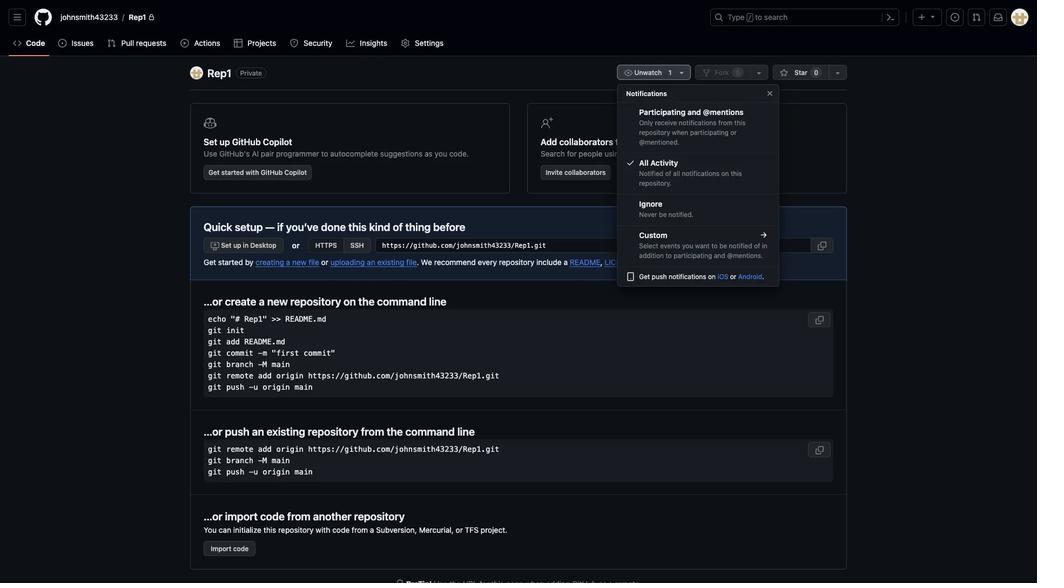 Task type: describe. For each thing, give the bounding box(es) containing it.
0 users starred this repository element
[[811, 67, 823, 78]]

search
[[765, 13, 788, 22]]

import code link
[[204, 542, 256, 557]]

insights
[[360, 39, 387, 48]]

all
[[674, 170, 680, 177]]

all
[[639, 158, 649, 167]]

https://github.com/johnsmith43233/rep1.git inside git remote add origin https://github.com/johnsmith43233/rep1.git git branch -m main git push -u origin main
[[308, 445, 500, 454]]

as
[[425, 149, 433, 158]]

m inside git remote add origin https://github.com/johnsmith43233/rep1.git git branch -m main git push -u origin main
[[263, 457, 267, 466]]

github inside the get started with github copilot link
[[261, 169, 283, 176]]

search
[[541, 149, 565, 158]]

u inside echo "# rep1" >> readme.md git init git add readme.md git commit -m "first commit" git branch -m main git remote add origin https://github.com/johnsmith43233/rep1.git git push -u origin main
[[254, 383, 258, 392]]

star image
[[780, 69, 789, 77]]

https
[[315, 242, 337, 249]]

kind
[[369, 220, 391, 233]]

code
[[26, 39, 45, 48]]

done
[[321, 220, 346, 233]]

suggestions
[[380, 149, 423, 158]]

person add image
[[541, 117, 554, 130]]

use
[[204, 149, 217, 158]]

1 , from the left
[[601, 258, 603, 267]]

using
[[605, 149, 624, 158]]

command for …or push an existing repository from the command line
[[406, 425, 455, 438]]

push inside git remote add origin https://github.com/johnsmith43233/rep1.git git branch -m main git push -u origin main
[[226, 468, 245, 477]]

actions link
[[176, 35, 225, 51]]

can
[[219, 526, 231, 535]]

git remote add origin https://github.com/johnsmith43233/rep1.git git branch -m main git push -u origin main
[[208, 445, 500, 477]]

settings link
[[397, 35, 449, 51]]

this inside …or import code from another repository you can initialize this repository with code from a subversion, mercurial, or tfs project.
[[264, 526, 276, 535]]

repository right every
[[499, 258, 535, 267]]

0 vertical spatial code
[[260, 510, 285, 523]]

notifications for and
[[679, 119, 717, 126]]

before
[[433, 220, 466, 233]]

set for github
[[204, 137, 217, 147]]

see your forks of this repository image
[[755, 69, 764, 77]]

uploading an existing file link
[[331, 258, 417, 267]]

programmer
[[276, 149, 319, 158]]

@mentioned.
[[639, 138, 680, 146]]

to inside set up github copilot use github's ai pair programmer to autocomplete suggestions as you code.
[[321, 149, 328, 158]]

git pull request image
[[107, 39, 116, 48]]

up for in
[[233, 242, 241, 249]]

repository up git remote add origin https://github.com/johnsmith43233/rep1.git git branch -m main git push -u origin main
[[308, 425, 359, 438]]

notifications image
[[994, 13, 1003, 22]]

to left search
[[756, 13, 763, 22]]

license
[[605, 258, 636, 267]]

…or for …or create a new repository on the command line
[[204, 295, 223, 308]]

1 vertical spatial on
[[709, 273, 716, 281]]

people
[[579, 149, 603, 158]]

notified
[[729, 242, 753, 250]]

settings
[[415, 39, 444, 48]]

this inside participating and @mentions only receive notifications from this repository when participating or @mentioned.
[[735, 119, 746, 126]]

code.
[[450, 149, 469, 158]]

notified
[[639, 170, 664, 177]]

mercurial,
[[419, 526, 454, 535]]

set up in desktop link
[[204, 238, 284, 253]]

get started with github copilot
[[209, 169, 307, 176]]

addition
[[639, 252, 664, 259]]

0 vertical spatial existing
[[378, 258, 404, 267]]

this inside add collaborators to this repository search for people using their github username or email address.
[[626, 137, 641, 147]]

repository.
[[639, 179, 672, 187]]

readme
[[570, 258, 601, 267]]

creating
[[256, 258, 284, 267]]

quick setup — if you've done this kind of thing before
[[204, 220, 466, 233]]

from up git remote add origin https://github.com/johnsmith43233/rep1.git git branch -m main git push -u origin main
[[361, 425, 384, 438]]

license link
[[605, 258, 636, 267]]

star 0
[[793, 69, 819, 76]]

2 horizontal spatial .
[[763, 273, 764, 281]]

ignore
[[639, 199, 663, 208]]

private
[[240, 69, 262, 77]]

…or create a new repository on the command line
[[204, 295, 447, 308]]

branch inside echo "# rep1" >> readme.md git init git add readme.md git commit -m "first commit" git branch -m main git remote add origin https://github.com/johnsmith43233/rep1.git git push -u origin main
[[226, 360, 254, 369]]

email
[[716, 149, 734, 158]]

push inside echo "# rep1" >> readme.md git init git add readme.md git commit -m "first commit" git branch -m main git remote add origin https://github.com/johnsmith43233/rep1.git git push -u origin main
[[226, 383, 245, 392]]

0 horizontal spatial on
[[344, 295, 356, 308]]

>>
[[272, 315, 281, 324]]

desktop
[[250, 242, 277, 249]]

every
[[478, 258, 497, 267]]

issues link
[[54, 35, 99, 51]]

1 horizontal spatial an
[[367, 258, 375, 267]]

a inside …or import code from another repository you can initialize this repository with code from a subversion, mercurial, or tfs project.
[[370, 526, 374, 535]]

type
[[728, 13, 745, 22]]

1 vertical spatial code
[[332, 526, 350, 535]]

notifications for activity
[[682, 170, 720, 177]]

git pull request image
[[973, 13, 981, 22]]

0 vertical spatial readme.md
[[285, 315, 326, 324]]

repository inside participating and @mentions only receive notifications from this repository when participating or @mentioned.
[[639, 129, 671, 136]]

0 horizontal spatial of
[[393, 220, 403, 233]]

issue opened image
[[951, 13, 960, 22]]

up for github
[[220, 137, 230, 147]]

get started with github copilot link
[[204, 165, 312, 180]]

or inside …or import code from another repository you can initialize this repository with code from a subversion, mercurial, or tfs project.
[[456, 526, 463, 535]]

of inside select events you want to be notified of in addition to participating and @mentions.
[[754, 242, 761, 250]]

or inside add collaborators to this repository search for people using their github username or email address.
[[707, 149, 714, 158]]

unwatch
[[633, 69, 664, 76]]

add inside git remote add origin https://github.com/johnsmith43233/rep1.git git branch -m main git push -u origin main
[[258, 445, 272, 454]]

when
[[672, 129, 689, 136]]

gear image
[[401, 39, 410, 48]]

push inside menu
[[652, 273, 667, 281]]

8 git from the top
[[208, 457, 222, 466]]

you inside select events you want to be notified of in addition to participating and @mentions.
[[683, 242, 694, 250]]

get push notifications on ios or android .
[[639, 273, 764, 281]]

a right creating
[[286, 258, 290, 267]]

pull requests
[[121, 39, 167, 48]]

…or inside …or import code from another repository you can initialize this repository with code from a subversion, mercurial, or tfs project.
[[204, 510, 223, 523]]

in inside select events you want to be notified of in addition to participating and @mentions.
[[762, 242, 768, 250]]

line for …or push an existing repository from the command line
[[458, 425, 475, 438]]

copy to clipboard image for …or push an existing repository from the command line
[[815, 446, 824, 455]]

0 horizontal spatial .
[[417, 258, 419, 267]]

for
[[567, 149, 577, 158]]

to inside add collaborators to this repository search for people using their github username or email address.
[[616, 137, 624, 147]]

to right want
[[712, 242, 718, 250]]

2 git from the top
[[208, 338, 222, 347]]

or up the creating a new file link
[[292, 241, 300, 250]]

issues
[[72, 39, 94, 48]]

this inside "all activity notified of all notifications on this repository."
[[731, 170, 742, 177]]

a right include
[[564, 258, 568, 267]]

graph image
[[346, 39, 355, 48]]

custom
[[639, 231, 668, 240]]

copilot inside set up github copilot use github's ai pair programmer to autocomplete suggestions as you code.
[[263, 137, 292, 147]]

device mobile image
[[627, 273, 635, 281]]

github inside add collaborators to this repository search for people using their github username or email address.
[[644, 149, 668, 158]]

shield image
[[290, 39, 299, 48]]

branch inside git remote add origin https://github.com/johnsmith43233/rep1.git git branch -m main git push -u origin main
[[226, 457, 254, 466]]

ignore never be notified.
[[639, 199, 694, 218]]

or inside participating and @mentions only receive notifications from this repository when participating or @mentioned.
[[731, 129, 737, 136]]

with inside …or import code from another repository you can initialize this repository with code from a subversion, mercurial, or tfs project.
[[316, 526, 330, 535]]

remote inside git remote add origin https://github.com/johnsmith43233/rep1.git git branch -m main git push -u origin main
[[226, 445, 254, 454]]

/ for johnsmith43233
[[122, 13, 124, 22]]

participating inside select events you want to be notified of in addition to participating and @mentions.
[[674, 252, 712, 259]]

check image
[[627, 159, 635, 167]]

add collaborators to this repository search for people using their github username or email address.
[[541, 137, 766, 158]]

create
[[225, 295, 257, 308]]

github inside set up github copilot use github's ai pair programmer to autocomplete suggestions as you code.
[[232, 137, 261, 147]]

.gitignore
[[655, 258, 688, 267]]

ai
[[252, 149, 259, 158]]

to down events
[[666, 252, 672, 259]]

play image
[[181, 39, 189, 48]]

receive
[[655, 119, 677, 126]]

you inside set up github copilot use github's ai pair programmer to autocomplete suggestions as you code.
[[435, 149, 447, 158]]

initialize
[[233, 526, 262, 535]]

ssh
[[351, 242, 364, 249]]

6 git from the top
[[208, 383, 222, 392]]

1 vertical spatial readme.md
[[245, 338, 285, 347]]

projects
[[248, 39, 276, 48]]

lock image
[[148, 14, 155, 21]]

all activity notified of all notifications on this repository.
[[639, 158, 742, 187]]

Clone URL text field
[[375, 238, 812, 253]]

9 git from the top
[[208, 468, 222, 477]]

m inside echo "# rep1" >> readme.md git init git add readme.md git commit -m "first commit" git branch -m main git remote add origin https://github.com/johnsmith43233/rep1.git git push -u origin main
[[263, 360, 267, 369]]

command palette image
[[887, 13, 895, 22]]

invite collaborators link
[[541, 165, 611, 180]]

projects link
[[230, 35, 281, 51]]

only
[[639, 119, 653, 126]]

get for get started by creating a new file or uploading an existing file .                we recommend every repository include a readme , license ,               and .gitignore .
[[204, 258, 216, 267]]

collaborators for add
[[560, 137, 614, 147]]

https://github.com/johnsmith43233/rep1.git inside echo "# rep1" >> readme.md git init git add readme.md git commit -m "first commit" git branch -m main git remote add origin https://github.com/johnsmith43233/rep1.git git push -u origin main
[[308, 372, 500, 381]]

select
[[639, 242, 659, 250]]

insights link
[[342, 35, 393, 51]]

set up in desktop
[[219, 242, 277, 249]]

and inside select events you want to be notified of in addition to participating and @mentions.
[[714, 252, 726, 259]]

add
[[541, 137, 557, 147]]

menu containing participating and @mentions
[[617, 80, 779, 296]]

light bulb image
[[396, 580, 404, 584]]

0 vertical spatial with
[[246, 169, 259, 176]]

pair
[[261, 149, 274, 158]]

ssh button
[[344, 238, 371, 253]]

arrow right image
[[759, 231, 768, 240]]

started for by
[[218, 258, 243, 267]]

fork
[[715, 69, 729, 76]]

0 for star 0
[[815, 69, 819, 76]]



Task type: locate. For each thing, give the bounding box(es) containing it.
copilot down programmer
[[285, 169, 307, 176]]

you've
[[286, 220, 319, 233]]

2 u from the top
[[254, 468, 258, 477]]

0 vertical spatial add
[[226, 338, 240, 347]]

of left all
[[666, 170, 672, 177]]

in up by
[[243, 242, 249, 249]]

1 m from the top
[[263, 360, 267, 369]]

0 horizontal spatial you
[[435, 149, 447, 158]]

on left "ios" link
[[709, 273, 716, 281]]

collaborators for invite
[[565, 169, 606, 176]]

0 horizontal spatial existing
[[267, 425, 305, 438]]

be inside select events you want to be notified of in addition to participating and @mentions.
[[720, 242, 728, 250]]

username
[[670, 149, 705, 158]]

to right programmer
[[321, 149, 328, 158]]

file down https button
[[309, 258, 319, 267]]

1 horizontal spatial up
[[233, 242, 241, 249]]

the up git remote add origin https://github.com/johnsmith43233/rep1.git git branch -m main git push -u origin main
[[387, 425, 403, 438]]

echo "# rep1" >> readme.md git init git add readme.md git commit -m "first commit" git branch -m main git remote add origin https://github.com/johnsmith43233/rep1.git git push -u origin main
[[208, 315, 500, 392]]

1 vertical spatial an
[[252, 425, 264, 438]]

on down uploading
[[344, 295, 356, 308]]

recommend
[[434, 258, 476, 267]]

johnsmith43233 link
[[56, 9, 122, 26]]

0 vertical spatial up
[[220, 137, 230, 147]]

2 vertical spatial get
[[639, 273, 650, 281]]

started left by
[[218, 258, 243, 267]]

issue opened image
[[58, 39, 67, 48]]

0 horizontal spatial ,
[[601, 258, 603, 267]]

1 vertical spatial u
[[254, 468, 258, 477]]

participating
[[639, 108, 686, 116]]

1 horizontal spatial set
[[221, 242, 232, 249]]

3 git from the top
[[208, 349, 222, 358]]

2 branch from the top
[[226, 457, 254, 466]]

up up github's
[[220, 137, 230, 147]]

remote inside echo "# rep1" >> readme.md git init git add readme.md git commit -m "first commit" git branch -m main git remote add origin https://github.com/johnsmith43233/rep1.git git push -u origin main
[[226, 372, 254, 381]]

and up "ios" link
[[714, 252, 726, 259]]

code link
[[9, 35, 49, 51]]

/ up pull
[[122, 13, 124, 22]]

pull requests link
[[103, 35, 172, 51]]

on inside "all activity notified of all notifications on this repository."
[[722, 170, 729, 177]]

1 vertical spatial command
[[406, 425, 455, 438]]

0 vertical spatial on
[[722, 170, 729, 177]]

repository down another
[[278, 526, 314, 535]]

events
[[661, 242, 681, 250]]

1 vertical spatial started
[[218, 258, 243, 267]]

readme.md down …or create a new repository on the command line
[[285, 315, 326, 324]]

1 horizontal spatial file
[[406, 258, 417, 267]]

requests
[[136, 39, 167, 48]]

0 vertical spatial u
[[254, 383, 258, 392]]

and
[[688, 108, 701, 116], [714, 252, 726, 259], [640, 258, 653, 267]]

,
[[601, 258, 603, 267], [636, 258, 638, 267]]

code right the import
[[233, 545, 249, 553]]

this up 'their'
[[626, 137, 641, 147]]

this down email
[[731, 170, 742, 177]]

0 horizontal spatial up
[[220, 137, 230, 147]]

or left tfs
[[456, 526, 463, 535]]

readme link
[[570, 258, 601, 267]]

…or push an existing repository from the command line
[[204, 425, 475, 438]]

1 vertical spatial you
[[683, 242, 694, 250]]

list containing johnsmith43233 /
[[56, 9, 704, 26]]

0 horizontal spatial an
[[252, 425, 264, 438]]

1 vertical spatial copilot
[[285, 169, 307, 176]]

1 vertical spatial collaborators
[[565, 169, 606, 176]]

0 horizontal spatial new
[[267, 295, 288, 308]]

this
[[735, 119, 746, 126], [626, 137, 641, 147], [731, 170, 742, 177], [349, 220, 367, 233], [264, 526, 276, 535]]

2 horizontal spatial and
[[714, 252, 726, 259]]

2 m from the top
[[263, 457, 267, 466]]

a
[[286, 258, 290, 267], [564, 258, 568, 267], [259, 295, 265, 308], [370, 526, 374, 535]]

0 vertical spatial command
[[377, 295, 427, 308]]

set up use at top
[[204, 137, 217, 147]]

creating a new file link
[[256, 258, 319, 267]]

2 vertical spatial add
[[258, 445, 272, 454]]

get down use at top
[[209, 169, 220, 176]]

1 vertical spatial of
[[393, 220, 403, 233]]

invite
[[546, 169, 563, 176]]

notifications
[[679, 119, 717, 126], [682, 170, 720, 177], [669, 273, 707, 281]]

.
[[417, 258, 419, 267], [688, 258, 690, 267], [763, 273, 764, 281]]

—
[[265, 220, 275, 233]]

you left want
[[683, 242, 694, 250]]

1 vertical spatial github
[[644, 149, 668, 158]]

notifications inside "all activity notified of all notifications on this repository."
[[682, 170, 720, 177]]

set right desktop download icon
[[221, 242, 232, 249]]

the
[[359, 295, 375, 308], [387, 425, 403, 438]]

rep1 link up "pull requests"
[[124, 9, 159, 26]]

table image
[[234, 39, 243, 48]]

0 vertical spatial rep1 link
[[124, 9, 159, 26]]

participating down @mentions
[[690, 129, 729, 136]]

1 vertical spatial set
[[221, 242, 232, 249]]

0 vertical spatial you
[[435, 149, 447, 158]]

get for get push notifications on ios or android .
[[639, 273, 650, 281]]

0 vertical spatial new
[[292, 258, 307, 267]]

0 vertical spatial set
[[204, 137, 217, 147]]

add
[[226, 338, 240, 347], [258, 372, 272, 381], [258, 445, 272, 454]]

/ inside johnsmith43233 /
[[122, 13, 124, 22]]

1 copy to clipboard image from the top
[[815, 316, 824, 325]]

0 vertical spatial line
[[429, 295, 447, 308]]

. left we
[[417, 258, 419, 267]]

1 horizontal spatial the
[[387, 425, 403, 438]]

collaborators down people
[[565, 169, 606, 176]]

rep1"
[[245, 315, 267, 324]]

"first
[[272, 349, 299, 358]]

2 remote from the top
[[226, 445, 254, 454]]

…or for …or push an existing repository from the command line
[[204, 425, 223, 438]]

m
[[263, 360, 267, 369], [263, 457, 267, 466]]

commit"
[[304, 349, 336, 358]]

1 vertical spatial existing
[[267, 425, 305, 438]]

u up import
[[254, 468, 258, 477]]

project.
[[481, 526, 508, 535]]

2 …or from the top
[[204, 425, 223, 438]]

2 vertical spatial of
[[754, 242, 761, 250]]

u inside git remote add origin https://github.com/johnsmith43233/rep1.git git branch -m main git push -u origin main
[[254, 468, 258, 477]]

of inside "all activity notified of all notifications on this repository."
[[666, 170, 672, 177]]

copilot image
[[204, 117, 217, 130]]

import code
[[211, 545, 249, 553]]

2 , from the left
[[636, 258, 638, 267]]

1 horizontal spatial existing
[[378, 258, 404, 267]]

@mentions.
[[727, 252, 763, 259]]

to up using
[[616, 137, 624, 147]]

repository
[[639, 129, 671, 136], [643, 137, 685, 147], [499, 258, 535, 267], [290, 295, 341, 308], [308, 425, 359, 438], [354, 510, 405, 523], [278, 526, 314, 535]]

select events you want to be notified of in addition to participating and @mentions.
[[639, 242, 768, 259]]

a up rep1"
[[259, 295, 265, 308]]

started for with
[[221, 169, 244, 176]]

1 vertical spatial rep1
[[208, 66, 232, 79]]

0 vertical spatial started
[[221, 169, 244, 176]]

collaborators up people
[[560, 137, 614, 147]]

add this repository to a list image
[[834, 69, 843, 77]]

address.
[[736, 149, 766, 158]]

get started by creating a new file or uploading an existing file .                we recommend every repository include a readme , license ,               and .gitignore .
[[204, 258, 690, 267]]

import
[[211, 545, 232, 553]]

notifications down .gitignore
[[669, 273, 707, 281]]

1 vertical spatial the
[[387, 425, 403, 438]]

1 vertical spatial remote
[[226, 445, 254, 454]]

1 vertical spatial …or
[[204, 425, 223, 438]]

started down github's
[[221, 169, 244, 176]]

ios
[[718, 273, 729, 281]]

want
[[695, 242, 710, 250]]

https button
[[308, 238, 344, 253]]

line for …or create a new repository on the command line
[[429, 295, 447, 308]]

1 horizontal spatial .
[[688, 258, 690, 267]]

7 git from the top
[[208, 445, 222, 454]]

1 u from the top
[[254, 383, 258, 392]]

1 horizontal spatial line
[[458, 425, 475, 438]]

1 horizontal spatial rep1 link
[[208, 66, 232, 79]]

code up 'initialize'
[[260, 510, 285, 523]]

1 vertical spatial with
[[316, 526, 330, 535]]

and up when
[[688, 108, 701, 116]]

github down the 'pair'
[[261, 169, 283, 176]]

a left subversion, at the bottom left of the page
[[370, 526, 374, 535]]

existing
[[378, 258, 404, 267], [267, 425, 305, 438]]

copy to clipboard image
[[818, 242, 827, 250]]

1 file from the left
[[309, 258, 319, 267]]

0 right star
[[815, 69, 819, 76]]

or down @mentions
[[731, 129, 737, 136]]

the for from
[[387, 425, 403, 438]]

rep1 left lock "image"
[[129, 13, 146, 22]]

1 git from the top
[[208, 326, 222, 335]]

be left notified
[[720, 242, 728, 250]]

1 horizontal spatial 0
[[815, 69, 819, 76]]

5 git from the top
[[208, 372, 222, 381]]

0 horizontal spatial be
[[659, 211, 667, 218]]

1 0 from the left
[[736, 69, 740, 76]]

0 vertical spatial https://github.com/johnsmith43233/rep1.git
[[308, 372, 500, 381]]

in down arrow right image
[[762, 242, 768, 250]]

2 horizontal spatial on
[[722, 170, 729, 177]]

1 vertical spatial up
[[233, 242, 241, 249]]

github's
[[219, 149, 250, 158]]

1 branch from the top
[[226, 360, 254, 369]]

quick
[[204, 220, 232, 233]]

/ inside type / to search
[[748, 14, 752, 22]]

new up >>
[[267, 295, 288, 308]]

an
[[367, 258, 375, 267], [252, 425, 264, 438]]

1 horizontal spatial in
[[762, 242, 768, 250]]

0 vertical spatial collaborators
[[560, 137, 614, 147]]

collaborators inside invite collaborators link
[[565, 169, 606, 176]]

, left 'license' link
[[601, 258, 603, 267]]

copy to clipboard image
[[815, 316, 824, 325], [815, 446, 824, 455]]

1 vertical spatial add
[[258, 372, 272, 381]]

1 horizontal spatial of
[[666, 170, 672, 177]]

get for get started with github copilot
[[209, 169, 220, 176]]

the for on
[[359, 295, 375, 308]]

0 horizontal spatial in
[[243, 242, 249, 249]]

with down another
[[316, 526, 330, 535]]

from
[[719, 119, 733, 126], [361, 425, 384, 438], [287, 510, 311, 523], [352, 526, 368, 535]]

the down uploading an existing file link
[[359, 295, 375, 308]]

0 horizontal spatial file
[[309, 258, 319, 267]]

0 vertical spatial m
[[263, 360, 267, 369]]

1 remote from the top
[[226, 372, 254, 381]]

another
[[313, 510, 352, 523]]

new right creating
[[292, 258, 307, 267]]

with
[[246, 169, 259, 176], [316, 526, 330, 535]]

1 vertical spatial https://github.com/johnsmith43233/rep1.git
[[308, 445, 500, 454]]

github up ai
[[232, 137, 261, 147]]

1 vertical spatial new
[[267, 295, 288, 308]]

include
[[537, 258, 562, 267]]

this down @mentions
[[735, 119, 746, 126]]

autocomplete
[[330, 149, 378, 158]]

list
[[56, 9, 704, 26]]

close menu image
[[766, 89, 775, 98]]

set up github copilot use github's ai pair programmer to autocomplete suggestions as you code.
[[204, 137, 469, 158]]

repository down when
[[643, 137, 685, 147]]

file
[[309, 258, 319, 267], [406, 258, 417, 267]]

1 horizontal spatial on
[[709, 273, 716, 281]]

copilot
[[263, 137, 292, 147], [285, 169, 307, 176]]

activity
[[651, 158, 678, 167]]

ios link
[[718, 273, 729, 281]]

invite collaborators
[[546, 169, 606, 176]]

and down select
[[640, 258, 653, 267]]

rep1 link right owner avatar in the top of the page
[[208, 66, 232, 79]]

participating inside participating and @mentions only receive notifications from this repository when participating or @mentioned.
[[690, 129, 729, 136]]

0 vertical spatial branch
[[226, 360, 254, 369]]

1 horizontal spatial with
[[316, 526, 330, 535]]

1 horizontal spatial new
[[292, 258, 307, 267]]

owner avatar image
[[190, 66, 203, 79]]

or left email
[[707, 149, 714, 158]]

pull
[[121, 39, 134, 48]]

1 vertical spatial be
[[720, 242, 728, 250]]

triangle down image
[[929, 12, 938, 21]]

by
[[245, 258, 254, 267]]

of right kind
[[393, 220, 403, 233]]

0 horizontal spatial and
[[640, 258, 653, 267]]

https://github.com/johnsmith43233/rep1.git
[[308, 372, 500, 381], [308, 445, 500, 454]]

2 vertical spatial github
[[261, 169, 283, 176]]

0 horizontal spatial code
[[233, 545, 249, 553]]

2 vertical spatial code
[[233, 545, 249, 553]]

up down setup
[[233, 242, 241, 249]]

/ right 'type'
[[748, 14, 752, 22]]

. up "get push notifications on ios or android ."
[[688, 258, 690, 267]]

2 vertical spatial notifications
[[669, 273, 707, 281]]

1 https://github.com/johnsmith43233/rep1.git from the top
[[308, 372, 500, 381]]

repository up subversion, at the bottom left of the page
[[354, 510, 405, 523]]

file left we
[[406, 258, 417, 267]]

m
[[263, 349, 267, 358]]

actions
[[194, 39, 220, 48]]

get down desktop download icon
[[204, 258, 216, 267]]

be inside ignore never be notified.
[[659, 211, 667, 218]]

notifications inside participating and @mentions only receive notifications from this repository when participating or @mentioned.
[[679, 119, 717, 126]]

from inside participating and @mentions only receive notifications from this repository when participating or @mentioned.
[[719, 119, 733, 126]]

participating down want
[[674, 252, 712, 259]]

up
[[220, 137, 230, 147], [233, 242, 241, 249]]

1 vertical spatial line
[[458, 425, 475, 438]]

git
[[208, 326, 222, 335], [208, 338, 222, 347], [208, 349, 222, 358], [208, 360, 222, 369], [208, 372, 222, 381], [208, 383, 222, 392], [208, 445, 222, 454], [208, 457, 222, 466], [208, 468, 222, 477]]

0 horizontal spatial rep1 link
[[124, 9, 159, 26]]

homepage image
[[35, 9, 52, 26]]

1 vertical spatial participating
[[674, 252, 712, 259]]

notified.
[[669, 211, 694, 218]]

u down commit
[[254, 383, 258, 392]]

or right ios
[[731, 273, 737, 281]]

you
[[204, 526, 217, 535]]

up inside set up github copilot use github's ai pair programmer to autocomplete suggestions as you code.
[[220, 137, 230, 147]]

on down email
[[722, 170, 729, 177]]

set inside set up github copilot use github's ai pair programmer to autocomplete suggestions as you code.
[[204, 137, 217, 147]]

to
[[756, 13, 763, 22], [616, 137, 624, 147], [321, 149, 328, 158], [712, 242, 718, 250], [666, 252, 672, 259]]

plus image
[[918, 13, 927, 22]]

from left another
[[287, 510, 311, 523]]

init
[[226, 326, 245, 335]]

you right as
[[435, 149, 447, 158]]

desktop download image
[[211, 242, 219, 250]]

github down @mentioned. at the right
[[644, 149, 668, 158]]

0 vertical spatial get
[[209, 169, 220, 176]]

0 for fork 0
[[736, 69, 740, 76]]

2 horizontal spatial code
[[332, 526, 350, 535]]

from down @mentions
[[719, 119, 733, 126]]

1 vertical spatial get
[[204, 258, 216, 267]]

repo forked image
[[702, 69, 711, 77]]

0 vertical spatial participating
[[690, 129, 729, 136]]

uploading
[[331, 258, 365, 267]]

1 …or from the top
[[204, 295, 223, 308]]

1 horizontal spatial ,
[[636, 258, 638, 267]]

be right never
[[659, 211, 667, 218]]

repository inside add collaborators to this repository search for people using their github username or email address.
[[643, 137, 685, 147]]

1 horizontal spatial be
[[720, 242, 728, 250]]

we
[[421, 258, 432, 267]]

never
[[639, 211, 658, 218]]

copy to clipboard image for …or create a new repository on the command line
[[815, 316, 824, 325]]

of down arrow right image
[[754, 242, 761, 250]]

repository up @mentioned. at the right
[[639, 129, 671, 136]]

1 horizontal spatial rep1
[[208, 66, 232, 79]]

type / to search
[[728, 13, 788, 22]]

with down ai
[[246, 169, 259, 176]]

code image
[[13, 39, 22, 48]]

2 vertical spatial …or
[[204, 510, 223, 523]]

get right device mobile icon
[[639, 273, 650, 281]]

. down @mentions.
[[763, 273, 764, 281]]

0 vertical spatial remote
[[226, 372, 254, 381]]

1 vertical spatial rep1 link
[[208, 66, 232, 79]]

0 vertical spatial an
[[367, 258, 375, 267]]

set for in
[[221, 242, 232, 249]]

0 vertical spatial be
[[659, 211, 667, 218]]

readme.md up m
[[245, 338, 285, 347]]

command for …or create a new repository on the command line
[[377, 295, 427, 308]]

0 vertical spatial notifications
[[679, 119, 717, 126]]

code down another
[[332, 526, 350, 535]]

0 right fork
[[736, 69, 740, 76]]

0 horizontal spatial set
[[204, 137, 217, 147]]

this up the 'ssh' button
[[349, 220, 367, 233]]

2 file from the left
[[406, 258, 417, 267]]

, left addition
[[636, 258, 638, 267]]

1 horizontal spatial code
[[260, 510, 285, 523]]

rep1 link
[[124, 9, 159, 26], [208, 66, 232, 79]]

this right 'initialize'
[[264, 526, 276, 535]]

rep1 right owner avatar in the top of the page
[[208, 66, 232, 79]]

1 horizontal spatial and
[[688, 108, 701, 116]]

github
[[232, 137, 261, 147], [644, 149, 668, 158], [261, 169, 283, 176]]

0 vertical spatial rep1
[[129, 13, 146, 22]]

repository down the creating a new file link
[[290, 295, 341, 308]]

3 …or from the top
[[204, 510, 223, 523]]

1 horizontal spatial /
[[748, 14, 752, 22]]

2 0 from the left
[[815, 69, 819, 76]]

eye image
[[624, 69, 633, 77]]

in
[[243, 242, 249, 249], [762, 242, 768, 250]]

menu
[[617, 80, 779, 296]]

collaborators inside add collaborators to this repository search for people using their github username or email address.
[[560, 137, 614, 147]]

origin
[[276, 372, 304, 381], [263, 383, 290, 392], [276, 445, 304, 454], [263, 468, 290, 477]]

4 git from the top
[[208, 360, 222, 369]]

readme.md
[[285, 315, 326, 324], [245, 338, 285, 347]]

/ for type
[[748, 14, 752, 22]]

rep1 inside list
[[129, 13, 146, 22]]

from left subversion, at the bottom left of the page
[[352, 526, 368, 535]]

get
[[209, 169, 220, 176], [204, 258, 216, 267], [639, 273, 650, 281]]

notifications up when
[[679, 119, 717, 126]]

or down https button
[[321, 258, 329, 267]]

echo
[[208, 315, 226, 324]]

0 vertical spatial copilot
[[263, 137, 292, 147]]

notifications down username
[[682, 170, 720, 177]]

copilot up the 'pair'
[[263, 137, 292, 147]]

2 https://github.com/johnsmith43233/rep1.git from the top
[[308, 445, 500, 454]]

and inside participating and @mentions only receive notifications from this repository when participating or @mentioned.
[[688, 108, 701, 116]]

1 vertical spatial notifications
[[682, 170, 720, 177]]

setup
[[235, 220, 263, 233]]

2 copy to clipboard image from the top
[[815, 446, 824, 455]]



Task type: vqa. For each thing, say whether or not it's contained in the screenshot.
List
yes



